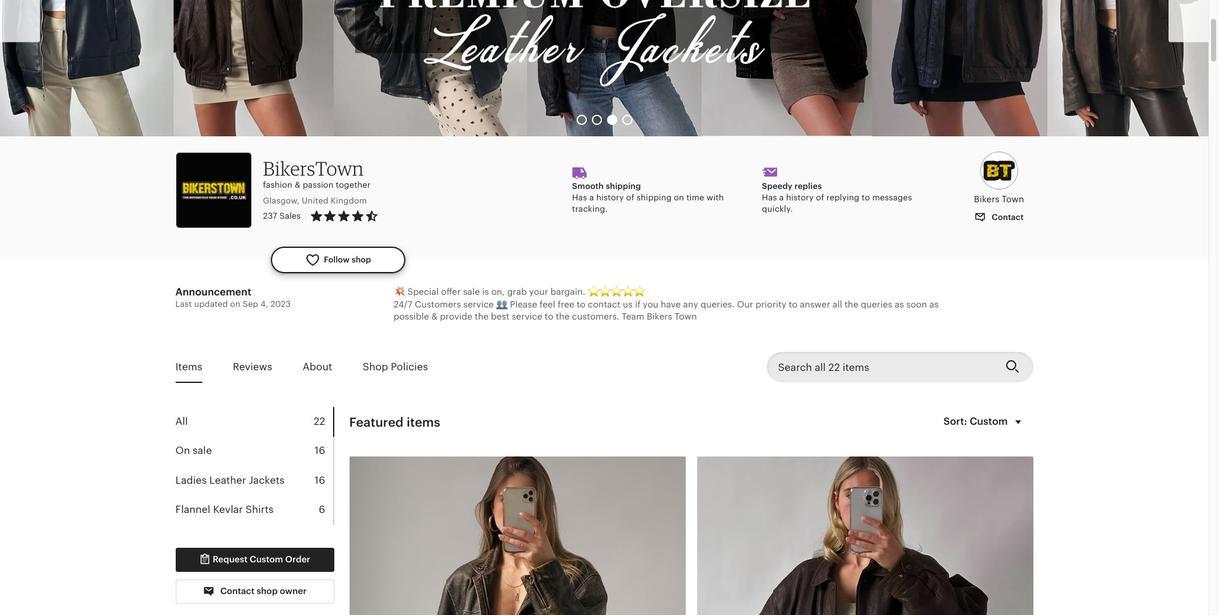 Task type: locate. For each thing, give the bounding box(es) containing it.
has down speedy
[[762, 193, 777, 203]]

1 vertical spatial service
[[512, 312, 542, 322]]

1 horizontal spatial &
[[431, 312, 438, 322]]

queries.
[[700, 299, 735, 309]]

1 horizontal spatial has
[[762, 193, 777, 203]]

updated
[[194, 300, 228, 309]]

4 tab from the top
[[175, 496, 333, 525]]

& down "customers"
[[431, 312, 438, 322]]

1 tab from the top
[[175, 407, 333, 437]]

kingdom
[[331, 196, 367, 205]]

us
[[623, 299, 633, 309]]

0 horizontal spatial custom
[[250, 554, 283, 564]]

custom right sort:
[[970, 416, 1008, 428]]

follow
[[324, 255, 350, 265]]

1 horizontal spatial as
[[929, 299, 939, 309]]

tab up shirts
[[175, 466, 333, 496]]

a inside speedy replies has a history of replying to messages quickly.
[[779, 193, 784, 203]]

1 horizontal spatial shop
[[352, 255, 371, 265]]

tab down reviews link
[[175, 407, 333, 437]]

on left time at the right top of the page
[[674, 193, 684, 203]]

any
[[683, 299, 698, 309]]

shop left owner
[[257, 586, 278, 596]]

tab
[[175, 407, 333, 437], [175, 437, 333, 466], [175, 466, 333, 496], [175, 496, 333, 525]]

follow shop link
[[271, 247, 405, 274]]

& inside bikerstown fashion & passion together
[[295, 180, 300, 190]]

bikers
[[974, 194, 999, 204], [647, 312, 672, 322]]

as right soon
[[929, 299, 939, 309]]

all
[[175, 416, 188, 428]]

contact
[[990, 212, 1024, 222], [220, 586, 255, 596]]

has
[[572, 193, 587, 203], [762, 193, 777, 203]]

has for has a history of shipping on time with tracking.
[[572, 193, 587, 203]]

1 horizontal spatial sale
[[463, 287, 480, 297]]

0 horizontal spatial contact
[[220, 586, 255, 596]]

the right all
[[844, 299, 858, 309]]

16
[[315, 445, 325, 457], [315, 474, 325, 486]]

0 horizontal spatial town
[[675, 312, 697, 322]]

request
[[213, 554, 248, 564]]

tab containing ladies leather jackets
[[175, 466, 333, 496]]

1 history from the left
[[596, 193, 624, 203]]

0 vertical spatial shipping
[[606, 181, 641, 191]]

contact
[[588, 299, 620, 309]]

0 vertical spatial contact
[[990, 212, 1024, 222]]

💥 special offer sale is on, grab your bargain. ⭐️⭐️⭐️⭐️⭐️ 24/7 customers service 👥 please feel free to contact us if you have any queries. our priority to answer all the queries as soon as possible & provide the best service to the customers. team bikers town
[[394, 287, 939, 322]]

women handmade oversize bomber lambskin soft real leather jacket | women casual wear oversize genuine brown leather jacket, ladies jacket image
[[697, 457, 1033, 615]]

provide
[[440, 312, 472, 322]]

bikers down "you"
[[647, 312, 672, 322]]

announcement
[[175, 286, 251, 298]]

custom left order
[[250, 554, 283, 564]]

contact down request
[[220, 586, 255, 596]]

1 vertical spatial town
[[675, 312, 697, 322]]

tracking.
[[572, 205, 608, 214]]

0 vertical spatial on
[[674, 193, 684, 203]]

to right replying
[[862, 193, 870, 203]]

237 sales |
[[263, 211, 307, 221]]

bikers town image
[[980, 152, 1018, 190]]

0 vertical spatial custom
[[970, 416, 1008, 428]]

0 horizontal spatial sale
[[193, 445, 212, 457]]

as
[[895, 299, 904, 309], [929, 299, 939, 309]]

flannel kevlar shirts
[[175, 504, 274, 516]]

6
[[319, 504, 325, 516]]

answer
[[800, 299, 830, 309]]

1 vertical spatial custom
[[250, 554, 283, 564]]

0 horizontal spatial on
[[230, 300, 240, 309]]

of inside speedy replies has a history of replying to messages quickly.
[[816, 193, 824, 203]]

history inside smooth shipping has a history of shipping on time with tracking.
[[596, 193, 624, 203]]

shop
[[363, 361, 388, 373]]

the left best
[[475, 312, 489, 322]]

you
[[643, 299, 658, 309]]

shop inside button
[[257, 586, 278, 596]]

0 vertical spatial &
[[295, 180, 300, 190]]

please
[[510, 299, 537, 309]]

tab down jackets
[[175, 496, 333, 525]]

about
[[303, 361, 332, 373]]

1 of from the left
[[626, 193, 634, 203]]

1 horizontal spatial of
[[816, 193, 824, 203]]

of
[[626, 193, 634, 203], [816, 193, 824, 203]]

shop policies link
[[363, 353, 428, 382]]

16 down 22
[[315, 445, 325, 457]]

sections tab list
[[175, 407, 334, 525]]

1 horizontal spatial bikers
[[974, 194, 999, 204]]

our
[[737, 299, 753, 309]]

1 vertical spatial shop
[[257, 586, 278, 596]]

contact inside button
[[220, 586, 255, 596]]

priority
[[756, 299, 786, 309]]

ladies leather jackets
[[175, 474, 284, 486]]

2 tab from the top
[[175, 437, 333, 466]]

the
[[844, 299, 858, 309], [475, 312, 489, 322], [556, 312, 570, 322]]

tab containing flannel kevlar shirts
[[175, 496, 333, 525]]

has for has a history of replying to messages quickly.
[[762, 193, 777, 203]]

1 vertical spatial contact
[[220, 586, 255, 596]]

sale inside 💥 special offer sale is on, grab your bargain. ⭐️⭐️⭐️⭐️⭐️ 24/7 customers service 👥 please feel free to contact us if you have any queries. our priority to answer all the queries as soon as possible & provide the best service to the customers. team bikers town
[[463, 287, 480, 297]]

bikerstown
[[263, 157, 364, 180]]

all
[[832, 299, 842, 309]]

1 has from the left
[[572, 193, 587, 203]]

1 16 from the top
[[315, 445, 325, 457]]

0 vertical spatial shop
[[352, 255, 371, 265]]

is
[[482, 287, 489, 297]]

1 vertical spatial sale
[[193, 445, 212, 457]]

0 horizontal spatial shop
[[257, 586, 278, 596]]

1 vertical spatial bikers
[[647, 312, 672, 322]]

request custom order link
[[175, 548, 334, 572]]

0 horizontal spatial of
[[626, 193, 634, 203]]

town inside bikers town 'link'
[[1002, 194, 1024, 204]]

has inside speedy replies has a history of replying to messages quickly.
[[762, 193, 777, 203]]

town inside 💥 special offer sale is on, grab your bargain. ⭐️⭐️⭐️⭐️⭐️ 24/7 customers service 👥 please feel free to contact us if you have any queries. our priority to answer all the queries as soon as possible & provide the best service to the customers. team bikers town
[[675, 312, 697, 322]]

2 horizontal spatial the
[[844, 299, 858, 309]]

items link
[[175, 353, 202, 382]]

of inside smooth shipping has a history of shipping on time with tracking.
[[626, 193, 634, 203]]

a up tracking.
[[589, 193, 594, 203]]

history inside speedy replies has a history of replying to messages quickly.
[[786, 193, 814, 203]]

1 horizontal spatial town
[[1002, 194, 1024, 204]]

shipping right the smooth
[[606, 181, 641, 191]]

order
[[285, 554, 310, 564]]

0 vertical spatial 16
[[315, 445, 325, 457]]

1 horizontal spatial the
[[556, 312, 570, 322]]

customers
[[415, 299, 461, 309]]

the down free
[[556, 312, 570, 322]]

2 of from the left
[[816, 193, 824, 203]]

as left soon
[[895, 299, 904, 309]]

on left sep
[[230, 300, 240, 309]]

service down please
[[512, 312, 542, 322]]

24/7
[[394, 299, 412, 309]]

about link
[[303, 353, 332, 382]]

custom
[[970, 416, 1008, 428], [250, 554, 283, 564]]

contact inside button
[[990, 212, 1024, 222]]

1 horizontal spatial history
[[786, 193, 814, 203]]

2 a from the left
[[779, 193, 784, 203]]

& inside 💥 special offer sale is on, grab your bargain. ⭐️⭐️⭐️⭐️⭐️ 24/7 customers service 👥 please feel free to contact us if you have any queries. our priority to answer all the queries as soon as possible & provide the best service to the customers. team bikers town
[[431, 312, 438, 322]]

service
[[463, 299, 494, 309], [512, 312, 542, 322]]

bikerstown fashion & passion together
[[263, 157, 371, 190]]

bikers up "contact" button
[[974, 194, 999, 204]]

flannel
[[175, 504, 210, 516]]

kevlar
[[213, 504, 243, 516]]

sale inside the sections tab list
[[193, 445, 212, 457]]

tab up jackets
[[175, 437, 333, 466]]

to down "feel"
[[545, 312, 553, 322]]

0 horizontal spatial has
[[572, 193, 587, 203]]

0 vertical spatial service
[[463, 299, 494, 309]]

16 up 6
[[315, 474, 325, 486]]

possible
[[394, 312, 429, 322]]

0 vertical spatial bikers
[[974, 194, 999, 204]]

group
[[574, 111, 635, 125]]

town down any
[[675, 312, 697, 322]]

policies
[[391, 361, 428, 373]]

1 horizontal spatial a
[[779, 193, 784, 203]]

1 horizontal spatial contact
[[990, 212, 1024, 222]]

0 horizontal spatial a
[[589, 193, 594, 203]]

1 horizontal spatial custom
[[970, 416, 1008, 428]]

a up quickly.
[[779, 193, 784, 203]]

sale
[[463, 287, 480, 297], [193, 445, 212, 457]]

shipping
[[606, 181, 641, 191], [637, 193, 672, 203]]

contact for contact
[[990, 212, 1024, 222]]

1 vertical spatial 16
[[315, 474, 325, 486]]

0 vertical spatial town
[[1002, 194, 1024, 204]]

1 vertical spatial &
[[431, 312, 438, 322]]

history
[[596, 193, 624, 203], [786, 193, 814, 203]]

sort:
[[943, 416, 967, 428]]

contact shop owner button
[[175, 580, 334, 604]]

has down the smooth
[[572, 193, 587, 203]]

shirts
[[245, 504, 274, 516]]

bikers town
[[974, 194, 1024, 204]]

history up tracking.
[[596, 193, 624, 203]]

has inside smooth shipping has a history of shipping on time with tracking.
[[572, 193, 587, 203]]

town up "contact" button
[[1002, 194, 1024, 204]]

3 tab from the top
[[175, 466, 333, 496]]

0 horizontal spatial as
[[895, 299, 904, 309]]

shop right 'follow'
[[352, 255, 371, 265]]

& right fashion
[[295, 180, 300, 190]]

0 horizontal spatial &
[[295, 180, 300, 190]]

tab containing on sale
[[175, 437, 333, 466]]

announcement last updated on sep 4, 2023
[[175, 286, 291, 309]]

reviews link
[[233, 353, 272, 382]]

1 a from the left
[[589, 193, 594, 203]]

sale right on
[[193, 445, 212, 457]]

sale left the is
[[463, 287, 480, 297]]

if
[[635, 299, 641, 309]]

history down replies
[[786, 193, 814, 203]]

1 vertical spatial on
[[230, 300, 240, 309]]

service down the is
[[463, 299, 494, 309]]

custom inside popup button
[[970, 416, 1008, 428]]

1 horizontal spatial on
[[674, 193, 684, 203]]

contact down bikers town
[[990, 212, 1024, 222]]

shipping left time at the right top of the page
[[637, 193, 672, 203]]

|
[[305, 211, 307, 221]]

2 history from the left
[[786, 193, 814, 203]]

0 horizontal spatial bikers
[[647, 312, 672, 322]]

💥
[[394, 287, 405, 297]]

quickly.
[[762, 205, 793, 214]]

0 horizontal spatial history
[[596, 193, 624, 203]]

0 horizontal spatial service
[[463, 299, 494, 309]]

a inside smooth shipping has a history of shipping on time with tracking.
[[589, 193, 594, 203]]

bikers inside 'link'
[[974, 194, 999, 204]]

2 16 from the top
[[315, 474, 325, 486]]

2 has from the left
[[762, 193, 777, 203]]

0 vertical spatial sale
[[463, 287, 480, 297]]

a
[[589, 193, 594, 203], [779, 193, 784, 203]]



Task type: vqa. For each thing, say whether or not it's contained in the screenshot.
2nd in from the bottom of the page
no



Task type: describe. For each thing, give the bounding box(es) containing it.
to right free
[[577, 299, 585, 309]]

2 as from the left
[[929, 299, 939, 309]]

replying
[[826, 193, 859, 203]]

replies
[[794, 181, 822, 191]]

to inside speedy replies has a history of replying to messages quickly.
[[862, 193, 870, 203]]

last
[[175, 300, 192, 309]]

sort: custom
[[943, 416, 1008, 428]]

speedy
[[762, 181, 792, 191]]

smooth shipping has a history of shipping on time with tracking.
[[572, 181, 724, 214]]

1 as from the left
[[895, 299, 904, 309]]

⭐️⭐️⭐️⭐️⭐️
[[588, 287, 645, 297]]

22
[[314, 416, 325, 428]]

feel
[[540, 299, 555, 309]]

history for replies
[[786, 193, 814, 203]]

owner
[[280, 586, 307, 596]]

Search all 22 items text field
[[767, 352, 995, 383]]

custom for request
[[250, 554, 283, 564]]

ladies
[[175, 474, 207, 486]]

passion
[[303, 180, 334, 190]]

👥
[[496, 299, 508, 309]]

a for smooth
[[589, 193, 594, 203]]

jackets
[[249, 474, 284, 486]]

contact button
[[965, 206, 1033, 229]]

contact shop owner
[[218, 586, 307, 596]]

bikers inside 💥 special offer sale is on, grab your bargain. ⭐️⭐️⭐️⭐️⭐️ 24/7 customers service 👥 please feel free to contact us if you have any queries. our priority to answer all the queries as soon as possible & provide the best service to the customers. team bikers town
[[647, 312, 672, 322]]

bikers town link
[[965, 152, 1033, 206]]

grab
[[507, 287, 527, 297]]

on inside announcement last updated on sep 4, 2023
[[230, 300, 240, 309]]

customers.
[[572, 312, 619, 322]]

custom for sort:
[[970, 416, 1008, 428]]

your
[[529, 287, 548, 297]]

offer
[[441, 287, 461, 297]]

on sale
[[175, 445, 212, 457]]

sort: custom button
[[936, 407, 1033, 438]]

a for speedy
[[779, 193, 784, 203]]

on
[[175, 445, 190, 457]]

speedy replies has a history of replying to messages quickly.
[[762, 181, 912, 214]]

0 horizontal spatial the
[[475, 312, 489, 322]]

on inside smooth shipping has a history of shipping on time with tracking.
[[674, 193, 684, 203]]

of for shipping
[[626, 193, 634, 203]]

237
[[263, 211, 277, 221]]

free
[[558, 299, 574, 309]]

featured
[[349, 416, 404, 429]]

united
[[302, 196, 328, 205]]

follow shop
[[324, 255, 371, 265]]

contact for contact shop owner
[[220, 586, 255, 596]]

sales
[[279, 211, 301, 221]]

history for shipping
[[596, 193, 624, 203]]

shop for follow
[[352, 255, 371, 265]]

sep
[[243, 300, 258, 309]]

together
[[336, 180, 371, 190]]

reviews
[[233, 361, 272, 373]]

on,
[[491, 287, 505, 297]]

smooth
[[572, 181, 604, 191]]

have
[[661, 299, 681, 309]]

to left answer
[[789, 299, 797, 309]]

with
[[707, 193, 724, 203]]

tab containing all
[[175, 407, 333, 437]]

16 for on sale
[[315, 445, 325, 457]]

time
[[686, 193, 704, 203]]

leather
[[209, 474, 246, 486]]

best
[[491, 312, 509, 322]]

featured items
[[349, 416, 440, 429]]

soon
[[906, 299, 927, 309]]

fashion
[[263, 180, 292, 190]]

special
[[407, 287, 439, 297]]

items
[[175, 361, 202, 373]]

of for replying
[[816, 193, 824, 203]]

1 vertical spatial shipping
[[637, 193, 672, 203]]

queries
[[861, 299, 892, 309]]

shop for contact
[[257, 586, 278, 596]]

4,
[[260, 300, 268, 309]]

1 horizontal spatial service
[[512, 312, 542, 322]]

bargain.
[[550, 287, 585, 297]]

90's womens vintage oversized straight jacket, ladies leather jacket, ladies biker jacket, ladies brown oversized leather jacket image
[[349, 457, 685, 615]]

items
[[407, 416, 440, 429]]

16 for ladies leather jackets
[[315, 474, 325, 486]]

glasgow,
[[263, 196, 300, 205]]

shop policies
[[363, 361, 428, 373]]

2023
[[270, 300, 291, 309]]

messages
[[872, 193, 912, 203]]



